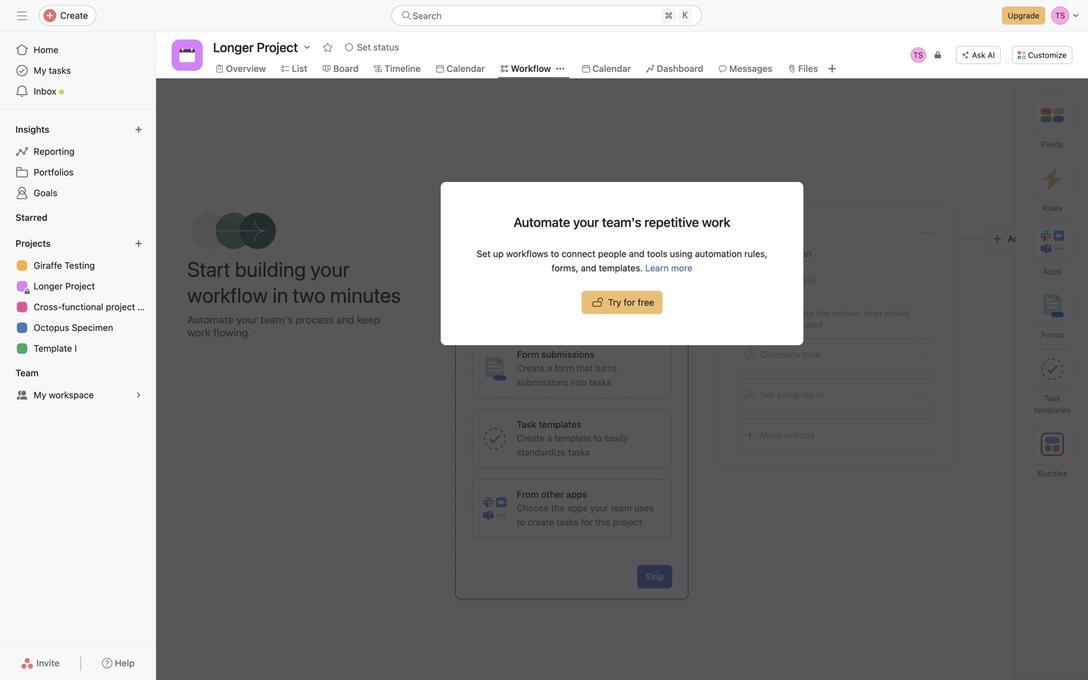 Task type: describe. For each thing, give the bounding box(es) containing it.
and inside start building your workflow in two minutes automate your team's process and keep work flowing.
[[337, 314, 355, 326]]

your up this project?
[[574, 215, 600, 230]]

my tasks link
[[8, 60, 148, 81]]

projects element
[[0, 232, 156, 362]]

try for free button
[[582, 291, 663, 314]]

2 calendar link from the left
[[583, 62, 631, 76]]

project inside "link"
[[106, 302, 135, 312]]

template i link
[[8, 338, 148, 359]]

add to starred image
[[323, 42, 333, 53]]

1 horizontal spatial automate
[[514, 215, 571, 230]]

create for task templates
[[517, 433, 545, 444]]

from
[[517, 489, 539, 500]]

teams element
[[0, 362, 156, 408]]

project inside from other apps choose the apps your team uses to create tasks for this project
[[613, 517, 643, 528]]

octopus specimen link
[[8, 318, 148, 338]]

0 vertical spatial team's
[[603, 215, 642, 230]]

ts
[[914, 51, 924, 60]]

goals link
[[8, 183, 148, 204]]

functional
[[62, 302, 103, 312]]

files
[[799, 63, 819, 74]]

process
[[296, 314, 334, 326]]

choose
[[517, 503, 549, 514]]

plan
[[138, 302, 155, 312]]

tools
[[647, 249, 668, 259]]

files link
[[789, 62, 819, 76]]

giraffe testing
[[34, 260, 95, 271]]

create for form submissions
[[517, 363, 545, 374]]

help
[[115, 658, 135, 669]]

fields
[[1042, 140, 1064, 149]]

apps
[[568, 503, 588, 514]]

what
[[865, 309, 883, 318]]

global element
[[0, 32, 156, 110]]

team
[[16, 368, 39, 379]]

skip
[[646, 572, 664, 582]]

insights
[[16, 124, 49, 135]]

status
[[374, 42, 399, 53]]

form
[[555, 363, 574, 374]]

ts button
[[910, 46, 928, 64]]

set for set status
[[357, 42, 371, 53]]

more
[[672, 263, 693, 274]]

untitled section
[[736, 248, 812, 260]]

team
[[611, 503, 632, 514]]

set for set assignee to
[[761, 390, 775, 400]]

create inside popup button
[[60, 10, 88, 21]]

tasks inside task templates create a template to easily standardize tasks
[[569, 447, 591, 458]]

a for form
[[548, 363, 552, 374]]

set assignee to
[[761, 390, 825, 400]]

customize
[[1029, 51, 1068, 60]]

dashboard
[[657, 63, 704, 74]]

list
[[292, 63, 308, 74]]

workflow
[[511, 63, 551, 74]]

your inside from other apps choose the apps your team uses to create tasks for this project
[[590, 503, 609, 514]]

my workspace link
[[8, 385, 148, 406]]

ask ai
[[973, 51, 996, 60]]

complete task button
[[736, 339, 937, 371]]

apps
[[1044, 267, 1063, 276]]

workflows
[[507, 249, 549, 259]]

inbox
[[34, 86, 56, 97]]

set status
[[357, 42, 399, 53]]

forms
[[1042, 331, 1065, 340]]

free
[[638, 297, 655, 308]]

automatically?
[[769, 321, 823, 330]]

octopus
[[34, 322, 69, 333]]

to inside when tasks move to this section, what should happen automatically?
[[807, 309, 814, 318]]

upgrade button
[[1003, 6, 1046, 25]]

will
[[524, 225, 543, 240]]

tasks inside when tasks move to this section, what should happen automatically?
[[763, 309, 782, 318]]

repetitive work
[[645, 215, 731, 230]]

cross-
[[34, 302, 62, 312]]

1 incomplete task
[[752, 275, 816, 284]]

ask ai button
[[957, 46, 1002, 64]]

hide sidebar image
[[17, 10, 27, 21]]

your up two minutes
[[311, 257, 350, 282]]

workflow link
[[501, 62, 551, 76]]

task inside complete task button
[[804, 349, 821, 360]]

invite button
[[12, 652, 68, 675]]

create button
[[39, 5, 97, 26]]

section
[[777, 248, 812, 260]]

complete
[[761, 349, 801, 360]]

when
[[739, 309, 760, 318]]

help button
[[94, 652, 143, 675]]

tasks inside how will tasks be added to this project?
[[546, 225, 577, 240]]

should
[[885, 309, 910, 318]]

my tasks
[[34, 65, 71, 76]]

i
[[75, 343, 77, 354]]

other apps
[[542, 489, 588, 500]]

submissions
[[517, 377, 569, 388]]

my for my workspace
[[34, 390, 46, 401]]

longer
[[34, 281, 63, 292]]

to inside from other apps choose the apps your team uses to create tasks for this project
[[517, 517, 526, 528]]

be
[[580, 225, 595, 240]]

1 vertical spatial and
[[581, 263, 597, 274]]

the
[[552, 503, 565, 514]]

testing
[[65, 260, 95, 271]]

set for set up workflows to connect people and tools using automation rules, forms, and templates.
[[477, 249, 491, 259]]

for inside button
[[624, 297, 636, 308]]

customize button
[[1013, 46, 1073, 64]]

keep
[[357, 314, 381, 326]]

giraffe
[[34, 260, 62, 271]]

happen
[[739, 321, 767, 330]]

people
[[598, 249, 627, 259]]

add tab image
[[828, 64, 838, 74]]

longer project button
[[208, 38, 316, 56]]

into
[[571, 377, 587, 388]]

0 vertical spatial task
[[800, 275, 816, 284]]

messages link
[[720, 62, 773, 76]]

1
[[752, 275, 756, 284]]

try
[[608, 297, 622, 308]]

1 calendar from the left
[[447, 63, 485, 74]]



Task type: locate. For each thing, give the bounding box(es) containing it.
0 horizontal spatial for
[[581, 517, 593, 528]]

task down section
[[800, 275, 816, 284]]

create up submissions
[[517, 363, 545, 374]]

tasks left move
[[763, 309, 782, 318]]

starred
[[16, 212, 47, 223]]

automate your team's repetitive work
[[514, 215, 731, 230]]

0 vertical spatial project
[[106, 302, 135, 312]]

k
[[683, 10, 689, 21]]

2 vertical spatial and
[[337, 314, 355, 326]]

0 horizontal spatial project
[[106, 302, 135, 312]]

complete task
[[761, 349, 821, 360]]

set inside set up workflows to connect people and tools using automation rules, forms, and templates.
[[477, 249, 491, 259]]

this project?
[[537, 243, 608, 259]]

up
[[493, 249, 504, 259]]

added
[[598, 225, 635, 240]]

how
[[495, 225, 521, 240]]

this inside from other apps choose the apps your team uses to create tasks for this project
[[596, 517, 611, 528]]

form submissions
[[517, 349, 595, 360]]

1 horizontal spatial set
[[477, 249, 491, 259]]

team's
[[603, 215, 642, 230], [261, 314, 293, 326]]

specimen
[[72, 322, 113, 333]]

workflow
[[187, 283, 268, 308]]

for inside from other apps choose the apps your team uses to create tasks for this project
[[581, 517, 593, 528]]

2 horizontal spatial set
[[761, 390, 775, 400]]

0 vertical spatial create
[[60, 10, 88, 21]]

calendar link right tab actions icon
[[583, 62, 631, 76]]

to up 'tools'
[[638, 225, 650, 240]]

for down apps
[[581, 517, 593, 528]]

tasks down the
[[557, 517, 579, 528]]

create inside form submissions create a form that turns submissions into tasks
[[517, 363, 545, 374]]

rules
[[1043, 204, 1063, 213]]

0 vertical spatial for
[[624, 297, 636, 308]]

and left keep
[[337, 314, 355, 326]]

0 horizontal spatial set
[[357, 42, 371, 53]]

to inside set up workflows to connect people and tools using automation rules, forms, and templates.
[[551, 249, 560, 259]]

tasks inside from other apps choose the apps your team uses to create tasks for this project
[[557, 517, 579, 528]]

my up inbox
[[34, 65, 46, 76]]

new insights image
[[135, 126, 143, 134]]

messages
[[730, 63, 773, 74]]

set up workflows to connect people and tools using automation rules, forms, and templates.
[[477, 249, 768, 274]]

reporting
[[34, 146, 75, 157]]

None field
[[392, 5, 703, 26]]

your up work flowing.
[[237, 314, 258, 326]]

insights element
[[0, 118, 156, 206]]

0 vertical spatial this
[[817, 309, 830, 318]]

Search tasks, projects, and more text field
[[392, 5, 703, 26]]

automation
[[696, 249, 743, 259]]

project
[[65, 281, 95, 292]]

octopus specimen
[[34, 322, 113, 333]]

my inside teams element
[[34, 390, 46, 401]]

a inside form submissions create a form that turns submissions into tasks
[[548, 363, 552, 374]]

my down team dropdown button
[[34, 390, 46, 401]]

list link
[[282, 62, 308, 76]]

2 vertical spatial set
[[761, 390, 775, 400]]

0 horizontal spatial this
[[596, 517, 611, 528]]

from other apps choose the apps your team uses to create tasks for this project
[[517, 489, 654, 528]]

1 a from the top
[[548, 363, 552, 374]]

calendar image
[[180, 47, 195, 63]]

2 a from the top
[[548, 433, 552, 444]]

to left easily
[[594, 433, 603, 444]]

set inside popup button
[[357, 42, 371, 53]]

create inside task templates create a template to easily standardize tasks
[[517, 433, 545, 444]]

to
[[638, 225, 650, 240], [551, 249, 560, 259], [807, 309, 814, 318], [817, 390, 825, 400], [594, 433, 603, 444], [517, 517, 526, 528]]

calendar right tab actions icon
[[593, 63, 631, 74]]

set left status
[[357, 42, 371, 53]]

1 horizontal spatial calendar
[[593, 63, 631, 74]]

templates.
[[599, 263, 643, 274]]

1 horizontal spatial calendar link
[[583, 62, 631, 76]]

0 horizontal spatial automate
[[187, 314, 234, 326]]

new project or portfolio image
[[135, 240, 143, 248]]

using
[[670, 249, 693, 259]]

1 horizontal spatial this
[[817, 309, 830, 318]]

and left 'tools'
[[629, 249, 645, 259]]

1 my from the top
[[34, 65, 46, 76]]

a
[[548, 363, 552, 374], [548, 433, 552, 444]]

1 vertical spatial my
[[34, 390, 46, 401]]

forms,
[[552, 263, 579, 274]]

your right apps
[[590, 503, 609, 514]]

1 vertical spatial for
[[581, 517, 593, 528]]

templates
[[1035, 406, 1071, 415]]

0 vertical spatial automate
[[514, 215, 571, 230]]

portfolios
[[34, 167, 74, 178]]

rules,
[[745, 249, 768, 259]]

0 vertical spatial and
[[629, 249, 645, 259]]

overview
[[226, 63, 266, 74]]

to right assignee
[[817, 390, 825, 400]]

a for template
[[548, 433, 552, 444]]

learn more
[[646, 263, 693, 274]]

to down choose at the bottom of page
[[517, 517, 526, 528]]

a inside task templates create a template to easily standardize tasks
[[548, 433, 552, 444]]

set inside button
[[761, 390, 775, 400]]

automate inside start building your workflow in two minutes automate your team's process and keep work flowing.
[[187, 314, 234, 326]]

calendar left workflow 'link'
[[447, 63, 485, 74]]

set left assignee
[[761, 390, 775, 400]]

tasks down 'template'
[[569, 447, 591, 458]]

turns
[[596, 363, 618, 374]]

create up standardize
[[517, 433, 545, 444]]

team's down in
[[261, 314, 293, 326]]

1 vertical spatial create
[[517, 363, 545, 374]]

upgrade
[[1009, 11, 1040, 20]]

1 horizontal spatial project
[[613, 517, 643, 528]]

for right try on the right of the page
[[624, 297, 636, 308]]

timeline
[[385, 63, 421, 74]]

see details, my workspace image
[[135, 392, 143, 399]]

1 vertical spatial team's
[[261, 314, 293, 326]]

my inside global element
[[34, 65, 46, 76]]

overview link
[[216, 62, 266, 76]]

assignee
[[777, 390, 814, 400]]

automate up workflows
[[514, 215, 571, 230]]

create
[[60, 10, 88, 21], [517, 363, 545, 374], [517, 433, 545, 444]]

longer project
[[213, 40, 298, 55]]

to right move
[[807, 309, 814, 318]]

untitled section button
[[736, 242, 937, 265]]

tasks down home
[[49, 65, 71, 76]]

move
[[785, 309, 805, 318]]

1 horizontal spatial for
[[624, 297, 636, 308]]

2 my from the top
[[34, 390, 46, 401]]

easily
[[605, 433, 629, 444]]

to inside button
[[817, 390, 825, 400]]

tasks inside global element
[[49, 65, 71, 76]]

cross-functional project plan link
[[8, 297, 155, 318]]

1 vertical spatial automate
[[187, 314, 234, 326]]

my workspace
[[34, 390, 94, 401]]

invite
[[36, 658, 60, 669]]

1 horizontal spatial and
[[581, 263, 597, 274]]

0 vertical spatial a
[[548, 363, 552, 374]]

1 vertical spatial a
[[548, 433, 552, 444]]

team's inside start building your workflow in two minutes automate your team's process and keep work flowing.
[[261, 314, 293, 326]]

home link
[[8, 40, 148, 60]]

2 horizontal spatial and
[[629, 249, 645, 259]]

longer project
[[34, 281, 95, 292]]

incomplete
[[758, 275, 798, 284]]

project down team
[[613, 517, 643, 528]]

tasks inside form submissions create a form that turns submissions into tasks
[[590, 377, 612, 388]]

skip button
[[638, 566, 673, 589]]

this inside when tasks move to this section, what should happen automatically?
[[817, 309, 830, 318]]

1 vertical spatial project
[[613, 517, 643, 528]]

set left the up
[[477, 249, 491, 259]]

2 vertical spatial create
[[517, 433, 545, 444]]

form submissions create a form that turns submissions into tasks
[[517, 349, 618, 388]]

set assignee to button
[[736, 379, 937, 411]]

1 vertical spatial this
[[596, 517, 611, 528]]

0 horizontal spatial calendar
[[447, 63, 485, 74]]

try for free
[[608, 297, 655, 308]]

create up home link
[[60, 10, 88, 21]]

and down connect
[[581, 263, 597, 274]]

project left plan
[[106, 302, 135, 312]]

tab actions image
[[557, 65, 564, 73]]

section,
[[833, 309, 862, 318]]

0 horizontal spatial and
[[337, 314, 355, 326]]

longer project link
[[8, 276, 148, 297]]

my for my tasks
[[34, 65, 46, 76]]

two minutes
[[293, 283, 401, 308]]

2 calendar from the left
[[593, 63, 631, 74]]

standardize
[[517, 447, 566, 458]]

task templates
[[1035, 394, 1071, 415]]

1 horizontal spatial team's
[[603, 215, 642, 230]]

template i
[[34, 343, 77, 354]]

set status button
[[340, 38, 405, 56]]

timeline link
[[374, 62, 421, 76]]

calendar link right 'timeline'
[[437, 62, 485, 76]]

projects
[[16, 238, 51, 249]]

1 calendar link from the left
[[437, 62, 485, 76]]

giraffe testing link
[[8, 255, 148, 276]]

1 vertical spatial task
[[804, 349, 821, 360]]

0 horizontal spatial calendar link
[[437, 62, 485, 76]]

automate up work flowing.
[[187, 314, 234, 326]]

uses
[[635, 503, 654, 514]]

to inside task templates create a template to easily standardize tasks
[[594, 433, 603, 444]]

a down task templates
[[548, 433, 552, 444]]

to inside how will tasks be added to this project?
[[638, 225, 650, 240]]

bundles
[[1039, 469, 1068, 478]]

automate
[[514, 215, 571, 230], [187, 314, 234, 326]]

task right complete
[[804, 349, 821, 360]]

untitled
[[736, 248, 775, 260]]

team's up "people"
[[603, 215, 642, 230]]

task templates
[[517, 419, 582, 430]]

template
[[34, 343, 72, 354]]

0 vertical spatial my
[[34, 65, 46, 76]]

tasks up this project?
[[546, 225, 577, 240]]

1 vertical spatial set
[[477, 249, 491, 259]]

calendar link
[[437, 62, 485, 76], [583, 62, 631, 76]]

tasks down turns
[[590, 377, 612, 388]]

how will tasks be added to this project?
[[495, 225, 650, 259]]

board
[[334, 63, 359, 74]]

0 horizontal spatial team's
[[261, 314, 293, 326]]

a left form
[[548, 363, 552, 374]]

0 vertical spatial set
[[357, 42, 371, 53]]

task
[[800, 275, 816, 284], [804, 349, 821, 360]]

in
[[273, 283, 288, 308]]

to up forms,
[[551, 249, 560, 259]]



Task type: vqa. For each thing, say whether or not it's contained in the screenshot.


